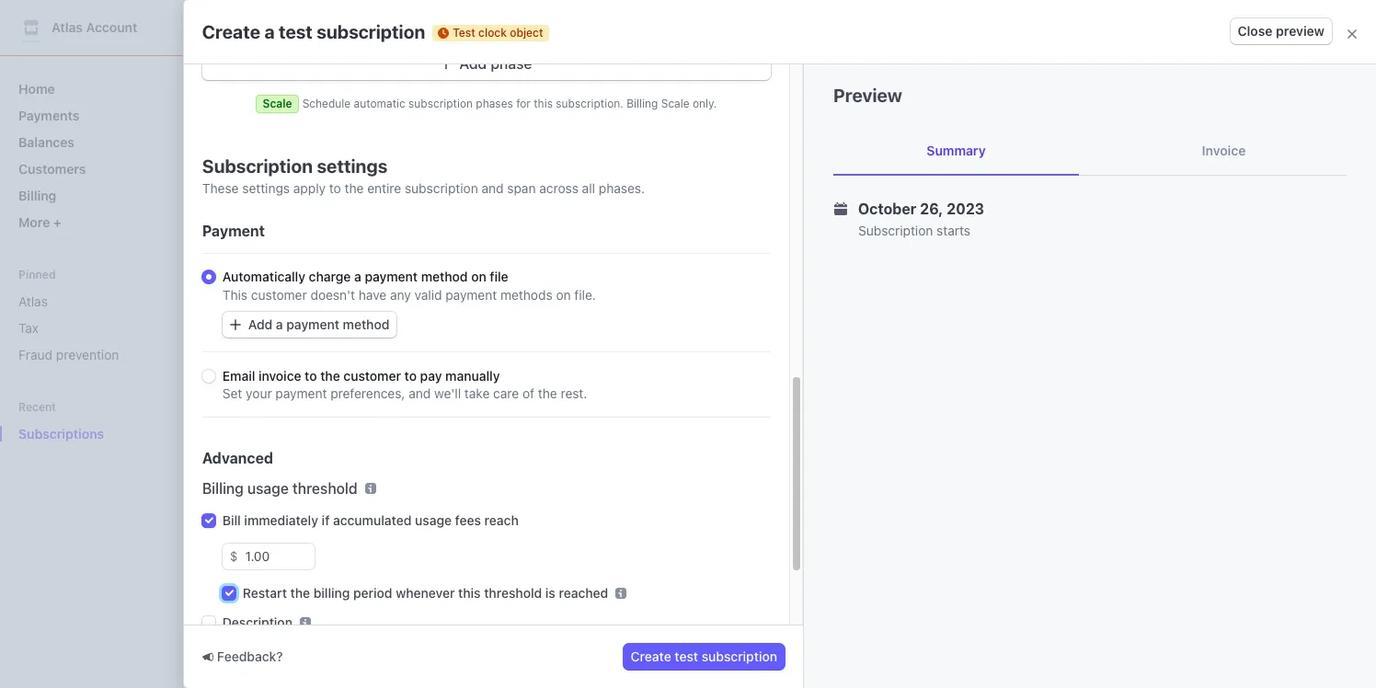 Task type: vqa. For each thing, say whether or not it's contained in the screenshot.
Business in the Atlas Incorporate your business
no



Task type: locate. For each thing, give the bounding box(es) containing it.
subscription settings these settings apply to the entire subscription and span across all phases.
[[202, 156, 645, 196]]

these down clock
[[239, 384, 276, 399]]

this inside clock objects these objects are tied to the time and existence of this clock.
[[543, 384, 565, 399]]

2 horizontal spatial a
[[354, 269, 362, 284]]

clock for object
[[479, 25, 507, 39]]

finish simulation
[[1180, 131, 1282, 147]]

0 horizontal spatial 26,
[[468, 292, 491, 308]]

0 horizontal spatial svg image
[[230, 319, 241, 330]]

settings up 18, at the top left of page
[[242, 180, 290, 196]]

this right for
[[534, 97, 553, 110]]

doesn't
[[311, 287, 355, 303]]

these inside subscription settings these settings apply to the entire subscription and span across all phases.
[[202, 180, 239, 196]]

objects up are
[[293, 359, 357, 380]]

svg image inside add phase button
[[441, 58, 452, 69]]

the
[[283, 292, 310, 308]]

1 horizontal spatial test
[[453, 25, 476, 39]]

1 horizontal spatial threshold
[[484, 585, 542, 601]]

0 horizontal spatial subscription
[[202, 156, 313, 177]]

1 vertical spatial october
[[406, 292, 465, 308]]

method down have
[[343, 317, 390, 332]]

26,
[[920, 201, 944, 217], [468, 292, 491, 308]]

payment
[[365, 269, 418, 284], [446, 287, 497, 303], [287, 317, 340, 332], [276, 386, 327, 401]]

1 vertical spatial atlas
[[18, 294, 48, 309]]

reached
[[559, 585, 609, 601]]

this right whenever at the bottom left of the page
[[458, 585, 481, 601]]

scale left only.
[[661, 97, 690, 110]]

a for payment
[[276, 317, 283, 332]]

$
[[230, 549, 238, 564]]

None text field
[[238, 544, 315, 570]]

0 vertical spatial svg image
[[441, 58, 452, 69]]

usage
[[247, 480, 289, 497], [415, 513, 452, 528]]

1 vertical spatial these
[[239, 384, 276, 399]]

1 horizontal spatial and
[[442, 384, 464, 399]]

1 vertical spatial subscription
[[859, 223, 934, 238]]

atlas inside pinned element
[[18, 294, 48, 309]]

add inside button
[[460, 55, 487, 72]]

a up have
[[354, 269, 362, 284]]

on right at
[[556, 287, 571, 303]]

1 vertical spatial is
[[546, 585, 556, 601]]

objects left are
[[279, 384, 323, 399]]

more button
[[11, 207, 188, 237]]

billing up more
[[18, 188, 56, 203]]

we'll
[[434, 386, 461, 401]]

entire
[[367, 180, 401, 196]]

customer up 'preferences,'
[[344, 368, 401, 384]]

1 horizontal spatial customer
[[344, 368, 401, 384]]

billing usage threshold
[[202, 480, 358, 497]]

billing inside billing link
[[18, 188, 56, 203]]

1 horizontal spatial usage
[[415, 513, 452, 528]]

tab list
[[834, 127, 1347, 176]]

on up oct 18, 2023 button
[[290, 185, 305, 201]]

the left rest.
[[538, 386, 557, 401]]

to right tied
[[375, 384, 387, 399]]

billing right subscription.
[[627, 97, 658, 110]]

and inside clock objects these objects are tied to the time and existence of this clock.
[[442, 384, 464, 399]]

a for test
[[264, 21, 275, 42]]

0 horizontal spatial atlas
[[18, 294, 48, 309]]

1 horizontal spatial on
[[471, 269, 487, 284]]

test up add phase button
[[453, 25, 476, 39]]

0 vertical spatial customer
[[251, 287, 307, 303]]

a inside button
[[276, 317, 283, 332]]

1 vertical spatial customer
[[344, 368, 401, 384]]

settings up expires in the left of the page
[[317, 156, 388, 177]]

to right apply
[[329, 180, 341, 196]]

1 horizontal spatial create
[[631, 649, 672, 664]]

0 horizontal spatial time
[[356, 292, 387, 308]]

create for create a test subscription
[[202, 21, 260, 42]]

the
[[345, 180, 364, 196], [320, 368, 340, 384], [390, 384, 409, 399], [538, 386, 557, 401], [290, 585, 310, 601]]

1 vertical spatial add
[[248, 317, 273, 332]]

the left pay
[[390, 384, 409, 399]]

test clocks link
[[239, 97, 309, 112]]

create
[[202, 21, 260, 42], [631, 649, 672, 664]]

phases.
[[599, 180, 645, 196]]

usage up immediately
[[247, 480, 289, 497]]

0 vertical spatial clock
[[479, 25, 507, 39]]

clock.
[[569, 384, 604, 399]]

the inside subscription settings these settings apply to the entire subscription and span across all phases.
[[345, 180, 364, 196]]

method inside button
[[343, 317, 390, 332]]

clocks
[[269, 97, 309, 112]]

recent navigation links element
[[0, 399, 202, 449]]

payment
[[202, 223, 265, 239]]

is
[[391, 292, 403, 308], [546, 585, 556, 601]]

clock down the charge at the top
[[314, 292, 352, 308]]

your
[[246, 386, 272, 401]]

subscription inside subscription settings these settings apply to the entire subscription and span across all phases.
[[405, 180, 478, 196]]

time down the automatically charge a payment method on file
[[356, 292, 387, 308]]

to left pay
[[405, 368, 417, 384]]

manually
[[446, 368, 500, 384]]

immediately
[[244, 513, 318, 528]]

1 vertical spatial create
[[631, 649, 672, 664]]

1 vertical spatial settings
[[242, 180, 290, 196]]

1 vertical spatial svg image
[[230, 319, 241, 330]]

1 vertical spatial time
[[413, 384, 439, 399]]

1 horizontal spatial 2023
[[495, 292, 533, 308]]

0 vertical spatial a
[[264, 21, 275, 42]]

period
[[353, 585, 393, 601]]

payment down "the"
[[287, 317, 340, 332]]

0 horizontal spatial billing
[[18, 188, 56, 203]]

2023 up starts
[[947, 201, 985, 217]]

if
[[322, 513, 330, 528]]

billing up bill
[[202, 480, 244, 497]]

1 horizontal spatial scale
[[661, 97, 690, 110]]

fraud prevention
[[18, 347, 119, 363]]

is right have
[[391, 292, 403, 308]]

invoice
[[1203, 143, 1247, 158]]

0 vertical spatial test
[[453, 25, 476, 39]]

this left clock.
[[543, 384, 565, 399]]

and left span
[[482, 180, 504, 196]]

clock up the add phase
[[479, 25, 507, 39]]

0 vertical spatial objects
[[293, 359, 357, 380]]

these
[[202, 180, 239, 196], [239, 384, 276, 399]]

clock
[[239, 359, 289, 380]]

svg image down this on the left top
[[230, 319, 241, 330]]

1 vertical spatial threshold
[[484, 585, 542, 601]]

svg image
[[441, 58, 452, 69], [230, 319, 241, 330]]

home link
[[11, 74, 188, 104]]

0 horizontal spatial add
[[248, 317, 273, 332]]

1 horizontal spatial october
[[859, 201, 917, 217]]

test inside button
[[675, 649, 699, 664]]

0 horizontal spatial test
[[239, 97, 266, 112]]

october 26, 2023 subscription starts
[[859, 201, 985, 238]]

svg image for add phase
[[441, 58, 452, 69]]

2 horizontal spatial on
[[556, 287, 571, 303]]

2 vertical spatial on
[[556, 287, 571, 303]]

across
[[540, 180, 579, 196]]

to left are
[[305, 368, 317, 384]]

time left manually at the left bottom of page
[[413, 384, 439, 399]]

0 horizontal spatial is
[[391, 292, 403, 308]]

october down summary link
[[859, 201, 917, 217]]

2023 right 18, at the top left of page
[[285, 207, 316, 223]]

atlas inside button
[[52, 19, 83, 35]]

feedback?
[[217, 649, 283, 664]]

2 vertical spatial this
[[458, 585, 481, 601]]

customers
[[18, 161, 86, 177]]

the left entire
[[345, 180, 364, 196]]

1 vertical spatial test
[[675, 649, 699, 664]]

1 horizontal spatial svg image
[[441, 58, 452, 69]]

clock for time
[[314, 292, 352, 308]]

2 vertical spatial billing
[[202, 480, 244, 497]]

of
[[528, 384, 540, 399], [523, 386, 535, 401]]

this for threshold
[[458, 585, 481, 601]]

scale left schedule
[[263, 97, 292, 110]]

1 horizontal spatial a
[[276, 317, 283, 332]]

balances
[[18, 134, 75, 150]]

5:00
[[554, 292, 588, 308]]

a up test clocks at the top left of the page
[[264, 21, 275, 42]]

1 vertical spatial method
[[343, 317, 390, 332]]

schedule
[[302, 97, 351, 110]]

1 horizontal spatial subscription
[[859, 223, 934, 238]]

add for add a payment method
[[248, 317, 273, 332]]

the left billing in the left of the page
[[290, 585, 310, 601]]

this
[[534, 97, 553, 110], [543, 384, 565, 399], [458, 585, 481, 601]]

1 horizontal spatial 26,
[[920, 201, 944, 217]]

the inside clock objects these objects are tied to the time and existence of this clock.
[[390, 384, 409, 399]]

of inside email invoice to the customer to pay manually set your payment preferences, and we'll take care of the rest.
[[523, 386, 535, 401]]

0 vertical spatial add
[[460, 55, 487, 72]]

and left take
[[442, 384, 464, 399]]

these inside clock objects these objects are tied to the time and existence of this clock.
[[239, 384, 276, 399]]

create for create test subscription
[[631, 649, 672, 664]]

customers link
[[11, 154, 188, 184]]

these for clock objects
[[239, 384, 276, 399]]

test
[[453, 25, 476, 39], [239, 97, 266, 112]]

atlas
[[52, 19, 83, 35], [18, 294, 48, 309]]

0 vertical spatial is
[[391, 292, 403, 308]]

1 horizontal spatial billing
[[202, 480, 244, 497]]

0 vertical spatial test
[[279, 21, 313, 42]]

charge
[[309, 269, 351, 284]]

the clock time is october 26, 2023 at 5:00 am
[[283, 292, 615, 308]]

0 horizontal spatial usage
[[247, 480, 289, 497]]

0 horizontal spatial customer
[[251, 287, 307, 303]]

atlas left account
[[52, 19, 83, 35]]

close preview
[[1238, 23, 1325, 39]]

0 vertical spatial atlas
[[52, 19, 83, 35]]

on left file
[[471, 269, 487, 284]]

0 horizontal spatial create
[[202, 21, 260, 42]]

test for test clocks
[[239, 97, 266, 112]]

1 vertical spatial 26,
[[468, 292, 491, 308]]

and for clock objects
[[442, 384, 464, 399]]

rest.
[[561, 386, 588, 401]]

automatically
[[223, 269, 306, 284]]

0 horizontal spatial 2023
[[285, 207, 316, 223]]

0 horizontal spatial threshold
[[293, 480, 358, 497]]

at
[[536, 292, 550, 308]]

svg image inside add a payment method button
[[230, 319, 241, 330]]

1 horizontal spatial time
[[413, 384, 439, 399]]

atlas down pinned
[[18, 294, 48, 309]]

billing link
[[11, 180, 188, 211]]

0 vertical spatial usage
[[247, 480, 289, 497]]

time
[[356, 292, 387, 308], [413, 384, 439, 399]]

0 vertical spatial on
[[290, 185, 305, 201]]

subscriptions link
[[11, 419, 162, 449]]

0 horizontal spatial method
[[343, 317, 390, 332]]

1 scale from the left
[[263, 97, 292, 110]]

1 vertical spatial a
[[354, 269, 362, 284]]

26, up starts
[[920, 201, 944, 217]]

1 horizontal spatial add
[[460, 55, 487, 72]]

subscription
[[202, 156, 313, 177], [859, 223, 934, 238]]

0 vertical spatial october
[[859, 201, 917, 217]]

account
[[86, 19, 138, 35]]

add left phase
[[460, 55, 487, 72]]

1 vertical spatial on
[[471, 269, 487, 284]]

2 horizontal spatial and
[[482, 180, 504, 196]]

$ button
[[223, 544, 238, 570]]

method up the clock time is october 26, 2023 at 5:00 am
[[421, 269, 468, 284]]

1 horizontal spatial these
[[239, 384, 276, 399]]

subscription
[[317, 21, 425, 42], [409, 97, 473, 110], [405, 180, 478, 196], [702, 649, 778, 664]]

subscription inside button
[[702, 649, 778, 664]]

data
[[689, 57, 715, 68]]

subscription left starts
[[859, 223, 934, 238]]

0 horizontal spatial clock
[[314, 292, 352, 308]]

0 vertical spatial this
[[534, 97, 553, 110]]

automatic
[[354, 97, 406, 110]]

svg image left the add phase
[[441, 58, 452, 69]]

2 vertical spatial a
[[276, 317, 283, 332]]

2 horizontal spatial 2023
[[947, 201, 985, 217]]

time inside clock objects these objects are tied to the time and existence of this clock.
[[413, 384, 439, 399]]

customer down automatically
[[251, 287, 307, 303]]

0 vertical spatial 26,
[[920, 201, 944, 217]]

subscription.
[[556, 97, 624, 110]]

usage left fees
[[415, 513, 452, 528]]

add phase
[[460, 55, 532, 72]]

1 vertical spatial clock
[[314, 292, 352, 308]]

and for subscription settings
[[482, 180, 504, 196]]

create inside button
[[631, 649, 672, 664]]

0 vertical spatial subscription
[[202, 156, 313, 177]]

2 horizontal spatial billing
[[627, 97, 658, 110]]

test left clocks
[[239, 97, 266, 112]]

and inside email invoice to the customer to pay manually set your payment preferences, and we'll take care of the rest.
[[409, 386, 431, 401]]

0 horizontal spatial these
[[202, 180, 239, 196]]

on inside created on oct 18, 2023
[[290, 185, 305, 201]]

october right have
[[406, 292, 465, 308]]

payment down invoice
[[276, 386, 327, 401]]

test
[[279, 21, 313, 42], [675, 649, 699, 664]]

subscription up created
[[202, 156, 313, 177]]

these left created
[[202, 180, 239, 196]]

and
[[482, 180, 504, 196], [442, 384, 464, 399], [409, 386, 431, 401]]

advanced
[[202, 450, 273, 467]]

clock
[[479, 25, 507, 39], [314, 292, 352, 308]]

threshold
[[293, 480, 358, 497], [484, 585, 542, 601]]

customer
[[251, 287, 307, 303], [344, 368, 401, 384]]

billing for billing usage threshold
[[202, 480, 244, 497]]

and inside subscription settings these settings apply to the entire subscription and span across all phases.
[[482, 180, 504, 196]]

1 horizontal spatial atlas
[[52, 19, 83, 35]]

a up clock
[[276, 317, 283, 332]]

add for add phase
[[460, 55, 487, 72]]

on
[[290, 185, 305, 201], [471, 269, 487, 284], [556, 287, 571, 303]]

2023 down file
[[495, 292, 533, 308]]

0 vertical spatial settings
[[317, 156, 388, 177]]

0 vertical spatial these
[[202, 180, 239, 196]]

0 horizontal spatial a
[[264, 21, 275, 42]]

0 horizontal spatial and
[[409, 386, 431, 401]]

0 vertical spatial method
[[421, 269, 468, 284]]

1 horizontal spatial test
[[675, 649, 699, 664]]

0 vertical spatial create
[[202, 21, 260, 42]]

subscription inside "october 26, 2023 subscription starts"
[[859, 223, 934, 238]]

0 horizontal spatial scale
[[263, 97, 292, 110]]

0 horizontal spatial on
[[290, 185, 305, 201]]

in
[[400, 185, 410, 201]]

1 horizontal spatial clock
[[479, 25, 507, 39]]

and down pay
[[409, 386, 431, 401]]

schedule automatic subscription phases for this subscription. billing scale only.
[[302, 97, 717, 110]]

0 vertical spatial threshold
[[293, 480, 358, 497]]

scale
[[263, 97, 292, 110], [661, 97, 690, 110]]

object
[[510, 25, 544, 39]]

1 horizontal spatial is
[[546, 585, 556, 601]]

a
[[264, 21, 275, 42], [354, 269, 362, 284], [276, 317, 283, 332]]

phases
[[476, 97, 513, 110]]

add up clock
[[248, 317, 273, 332]]

0 vertical spatial time
[[356, 292, 387, 308]]

threshold left reached
[[484, 585, 542, 601]]

threshold up if
[[293, 480, 358, 497]]

is left reached
[[546, 585, 556, 601]]

care
[[493, 386, 519, 401]]

test clock object
[[453, 25, 544, 39]]

1 vertical spatial this
[[543, 384, 565, 399]]

26, down file
[[468, 292, 491, 308]]

add inside button
[[248, 317, 273, 332]]



Task type: describe. For each thing, give the bounding box(es) containing it.
to inside clock objects these objects are tied to the time and existence of this clock.
[[375, 384, 387, 399]]

any
[[390, 287, 411, 303]]

fraud prevention link
[[11, 340, 188, 370]]

finish simulation button
[[1173, 127, 1289, 152]]

span
[[507, 180, 536, 196]]

reach
[[485, 513, 519, 528]]

payment up any
[[365, 269, 418, 284]]

create test subscription
[[631, 649, 778, 664]]

tax
[[18, 320, 39, 336]]

0 horizontal spatial settings
[[242, 180, 290, 196]]

take
[[465, 386, 490, 401]]

all
[[582, 180, 595, 196]]

restart the billing period whenever this threshold is reached
[[243, 585, 609, 601]]

methods
[[501, 287, 553, 303]]

billing for billing link
[[18, 188, 56, 203]]

search
[[258, 19, 300, 35]]

atlas for atlas
[[18, 294, 48, 309]]

bill
[[223, 513, 241, 528]]

0 horizontal spatial test
[[279, 21, 313, 42]]

payments link
[[11, 100, 188, 131]]

restart
[[243, 585, 287, 601]]

tab list containing summary
[[834, 127, 1347, 176]]

bill immediately if accumulated usage fees reach
[[223, 513, 519, 528]]

file
[[490, 269, 509, 284]]

atlas link
[[11, 286, 188, 317]]

add a payment method
[[248, 317, 390, 332]]

file.
[[575, 287, 596, 303]]

pinned
[[18, 268, 56, 282]]

to inside subscription settings these settings apply to the entire subscription and span across all phases.
[[329, 180, 341, 196]]

starts
[[937, 223, 971, 238]]

of inside clock objects these objects are tied to the time and existence of this clock.
[[528, 384, 540, 399]]

pinned navigation links element
[[11, 267, 188, 370]]

26, inside "october 26, 2023 subscription starts"
[[920, 201, 944, 217]]

2023 inside "october 26, 2023 subscription starts"
[[947, 201, 985, 217]]

1 vertical spatial usage
[[415, 513, 452, 528]]

payment inside email invoice to the customer to pay manually set your payment preferences, and we'll take care of the rest.
[[276, 386, 327, 401]]

2023 inside created on oct 18, 2023
[[285, 207, 316, 223]]

0 horizontal spatial october
[[406, 292, 465, 308]]

customer inside email invoice to the customer to pay manually set your payment preferences, and we'll take care of the rest.
[[344, 368, 401, 384]]

only.
[[693, 97, 717, 110]]

clock objects these objects are tied to the time and existence of this clock.
[[239, 359, 604, 399]]

billing
[[314, 585, 350, 601]]

feedback? button
[[202, 648, 283, 666]]

preferences,
[[331, 386, 405, 401]]

close
[[1238, 23, 1273, 39]]

am
[[591, 292, 615, 308]]

svg image for add a payment method
[[230, 319, 241, 330]]

1 horizontal spatial method
[[421, 269, 468, 284]]

subscription inside subscription settings these settings apply to the entire subscription and span across all phases.
[[202, 156, 313, 177]]

1 horizontal spatial settings
[[317, 156, 388, 177]]

email invoice to the customer to pay manually set your payment preferences, and we'll take care of the rest.
[[223, 368, 588, 401]]

existence
[[468, 384, 524, 399]]

this
[[223, 287, 248, 303]]

fraud
[[18, 347, 53, 363]]

automatically charge a payment method on file
[[223, 269, 509, 284]]

0 vertical spatial billing
[[627, 97, 658, 110]]

valid
[[415, 287, 442, 303]]

set
[[223, 386, 242, 401]]

tied
[[349, 384, 371, 399]]

payment down file
[[446, 287, 497, 303]]

the left tied
[[320, 368, 340, 384]]

summary
[[927, 143, 986, 158]]

1 vertical spatial objects
[[279, 384, 323, 399]]

phase
[[491, 55, 532, 72]]

test data
[[662, 57, 715, 68]]

invoice
[[259, 368, 301, 384]]

for
[[516, 97, 531, 110]]

preview
[[1277, 23, 1325, 39]]

finish
[[1180, 131, 1216, 147]]

add phase button
[[202, 47, 771, 80]]

payment inside button
[[287, 317, 340, 332]]

october inside "october 26, 2023 subscription starts"
[[859, 201, 917, 217]]

pinned element
[[11, 286, 188, 370]]

test for test clock object
[[453, 25, 476, 39]]

apply
[[293, 180, 326, 196]]

expires
[[353, 185, 396, 201]]

accumulated
[[333, 513, 412, 528]]

simulation
[[1219, 131, 1282, 147]]

preview
[[834, 85, 903, 106]]

create test subscription button
[[624, 644, 785, 670]]

created on oct 18, 2023
[[239, 185, 316, 223]]

invoice link
[[1102, 127, 1347, 175]]

Search search field
[[228, 11, 747, 45]]

2 scale from the left
[[661, 97, 690, 110]]

this customer doesn't have any valid payment methods on file.
[[223, 287, 596, 303]]

oct
[[239, 207, 261, 223]]

payments
[[18, 108, 79, 123]]

these for subscription settings
[[202, 180, 239, 196]]

more
[[18, 214, 53, 230]]

tax link
[[11, 313, 188, 343]]

home
[[18, 81, 55, 97]]

this for subscription.
[[534, 97, 553, 110]]

balances link
[[11, 127, 188, 157]]

atlas for atlas account
[[52, 19, 83, 35]]

have
[[359, 287, 387, 303]]

recent
[[18, 400, 56, 414]]

oct 18, 2023 button
[[239, 206, 316, 225]]

core navigation links element
[[11, 74, 188, 237]]

atlas account
[[52, 19, 138, 35]]

prevention
[[56, 347, 119, 363]]

description
[[223, 615, 293, 630]]

test
[[662, 57, 687, 68]]

pay
[[420, 368, 442, 384]]



